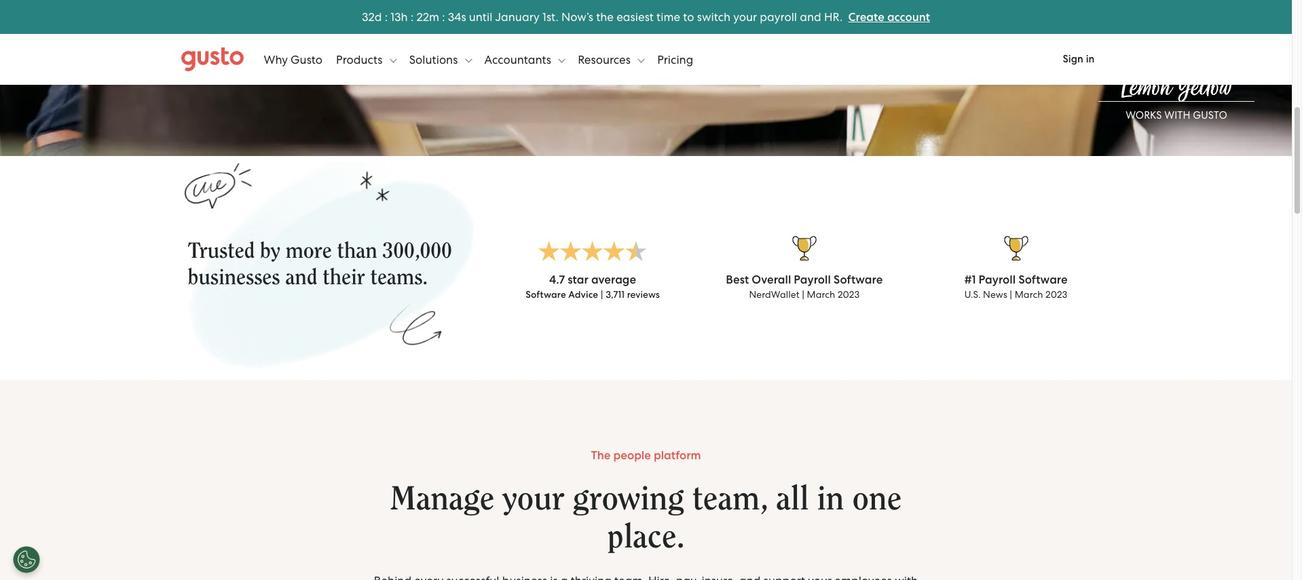 Task type: locate. For each thing, give the bounding box(es) containing it.
1 | from the left
[[601, 289, 603, 300]]

| left 3,711
[[601, 289, 603, 300]]

0 vertical spatial in
[[1086, 53, 1095, 65]]

the people platform
[[591, 449, 701, 463]]

0 vertical spatial and
[[800, 10, 821, 23]]

2023 inside #1 payroll software u.s. news | march 2023
[[1046, 290, 1068, 300]]

payroll up news
[[979, 273, 1016, 287]]

0 horizontal spatial march
[[807, 290, 835, 300]]

platform
[[654, 449, 701, 463]]

products
[[336, 53, 385, 66]]

trusted
[[188, 240, 255, 262]]

1 vertical spatial gusto
[[1193, 109, 1228, 121]]

and
[[800, 10, 821, 23], [285, 267, 317, 289]]

0 horizontal spatial your
[[503, 483, 565, 516]]

why gusto
[[264, 53, 323, 66]]

and inside trusted by more than 300,000 businesses and their teams.
[[285, 267, 317, 289]]

software inside best overall payroll software nerdwallet | march 2023
[[834, 273, 883, 287]]

0 horizontal spatial gusto
[[291, 53, 323, 66]]

and down more
[[285, 267, 317, 289]]

1 vertical spatial and
[[285, 267, 317, 289]]

1 vertical spatial in
[[817, 483, 844, 516]]

0 vertical spatial your
[[733, 10, 757, 23]]

payroll down trophy image
[[794, 273, 831, 287]]

d :
[[375, 10, 388, 23]]

1 2023 from the left
[[838, 290, 860, 300]]

accountants
[[484, 53, 554, 66]]

1 horizontal spatial 3
[[395, 10, 401, 23]]

pricing
[[657, 53, 693, 66]]

0 horizontal spatial software
[[526, 289, 566, 301]]

4.7
[[549, 273, 565, 287]]

| right news
[[1010, 290, 1013, 300]]

h :
[[401, 10, 414, 23]]

payroll
[[794, 273, 831, 287], [979, 273, 1016, 287]]

3 left d :
[[362, 10, 368, 23]]

2
[[368, 10, 375, 23], [416, 10, 423, 23], [423, 10, 429, 23]]

0 horizontal spatial 3
[[362, 10, 368, 23]]

the
[[596, 10, 614, 23]]

2 horizontal spatial software
[[1019, 273, 1068, 287]]

march for software
[[1015, 290, 1043, 300]]

gold star half image
[[625, 240, 647, 262]]

march
[[807, 290, 835, 300], [1015, 290, 1043, 300]]

news
[[983, 290, 1008, 300]]

2 2023 from the left
[[1046, 290, 1068, 300]]

#1
[[965, 273, 976, 287]]

1 horizontal spatial |
[[802, 290, 805, 300]]

in
[[1086, 53, 1095, 65], [817, 483, 844, 516]]

0 horizontal spatial in
[[817, 483, 844, 516]]

2 3 from the left
[[395, 10, 401, 23]]

4.7 star average software advice | 3,711 reviews
[[526, 273, 660, 301]]

march right news
[[1015, 290, 1043, 300]]

3
[[362, 10, 368, 23], [395, 10, 401, 23], [448, 10, 454, 23]]

1 march from the left
[[807, 290, 835, 300]]

resources
[[578, 53, 634, 66]]

gusto right why
[[291, 53, 323, 66]]

gusto
[[291, 53, 323, 66], [1193, 109, 1228, 121]]

and left hr.
[[800, 10, 821, 23]]

march inside best overall payroll software nerdwallet | march 2023
[[807, 290, 835, 300]]

with
[[1165, 109, 1191, 121]]

your inside 3 2 d : 1 3 h : 2 2 m : 3 4 s until january 1st. now's the easiest time to switch your payroll and hr. create account
[[733, 10, 757, 23]]

2023 inside best overall payroll software nerdwallet | march 2023
[[838, 290, 860, 300]]

one
[[852, 483, 902, 516]]

1 horizontal spatial in
[[1086, 53, 1095, 65]]

1 horizontal spatial your
[[733, 10, 757, 23]]

2 payroll from the left
[[979, 273, 1016, 287]]

solutions
[[409, 53, 461, 66]]

2 gold star image from the left
[[582, 240, 604, 262]]

software inside 4.7 star average software advice | 3,711 reviews
[[526, 289, 566, 301]]

1 vertical spatial your
[[503, 483, 565, 516]]

3 | from the left
[[1010, 290, 1013, 300]]

star
[[568, 273, 589, 287]]

0 horizontal spatial payroll
[[794, 273, 831, 287]]

1 horizontal spatial payroll
[[979, 273, 1016, 287]]

more
[[285, 240, 332, 262]]

software
[[834, 273, 883, 287], [1019, 273, 1068, 287], [526, 289, 566, 301]]

1 gold star image from the left
[[560, 240, 582, 262]]

sign
[[1063, 53, 1084, 65]]

1 horizontal spatial march
[[1015, 290, 1043, 300]]

4
[[454, 10, 461, 23]]

0 horizontal spatial |
[[601, 289, 603, 300]]

gusto inside main element
[[291, 53, 323, 66]]

2 | from the left
[[802, 290, 805, 300]]

1 horizontal spatial and
[[800, 10, 821, 23]]

march for payroll
[[807, 290, 835, 300]]

trophy image
[[1003, 235, 1030, 262]]

gusto right "with"
[[1193, 109, 1228, 121]]

gold star image up the average
[[604, 240, 625, 262]]

reviews
[[627, 289, 660, 300]]

3 3 from the left
[[448, 10, 454, 23]]

best overall payroll software nerdwallet | march 2023
[[726, 273, 883, 300]]

0 horizontal spatial 2023
[[838, 290, 860, 300]]

|
[[601, 289, 603, 300], [802, 290, 805, 300], [1010, 290, 1013, 300]]

| right nerdwallet
[[802, 290, 805, 300]]

why gusto link
[[264, 39, 323, 80]]

2023
[[838, 290, 860, 300], [1046, 290, 1068, 300]]

trusted by more than 300,000 businesses and their teams.
[[188, 240, 452, 289]]

0 vertical spatial gusto
[[291, 53, 323, 66]]

1 horizontal spatial gusto
[[1193, 109, 1228, 121]]

why
[[264, 53, 288, 66]]

3 right d :
[[395, 10, 401, 23]]

2 horizontal spatial |
[[1010, 290, 1013, 300]]

3,711
[[606, 289, 625, 300]]

2 gold star image from the left
[[604, 240, 625, 262]]

in right sign
[[1086, 53, 1095, 65]]

1 payroll from the left
[[794, 273, 831, 287]]

payroll
[[760, 10, 797, 23]]

gold star image
[[538, 240, 560, 262], [604, 240, 625, 262]]

2 march from the left
[[1015, 290, 1043, 300]]

gold star image
[[560, 240, 582, 262], [582, 240, 604, 262]]

2 2 from the left
[[416, 10, 423, 23]]

sign in link
[[1047, 44, 1111, 75]]

0 horizontal spatial gold star image
[[538, 240, 560, 262]]

best
[[726, 273, 749, 287]]

create
[[848, 10, 885, 24]]

2 horizontal spatial 3
[[448, 10, 454, 23]]

| inside best overall payroll software nerdwallet | march 2023
[[802, 290, 805, 300]]

0 horizontal spatial and
[[285, 267, 317, 289]]

1 horizontal spatial 2023
[[1046, 290, 1068, 300]]

sign in
[[1063, 53, 1095, 65]]

team,
[[692, 483, 768, 516]]

march right nerdwallet
[[807, 290, 835, 300]]

advice
[[568, 289, 598, 301]]

in right all
[[817, 483, 844, 516]]

march inside #1 payroll software u.s. news | march 2023
[[1015, 290, 1043, 300]]

3 left s
[[448, 10, 454, 23]]

your
[[733, 10, 757, 23], [503, 483, 565, 516]]

to
[[683, 10, 694, 23]]

1 horizontal spatial software
[[834, 273, 883, 287]]

| inside #1 payroll software u.s. news | march 2023
[[1010, 290, 1013, 300]]

1 horizontal spatial gold star image
[[604, 240, 625, 262]]

gold star image up "4.7"
[[538, 240, 560, 262]]

| inside 4.7 star average software advice | 3,711 reviews
[[601, 289, 603, 300]]

time
[[657, 10, 680, 23]]



Task type: describe. For each thing, give the bounding box(es) containing it.
accountants button
[[484, 39, 565, 80]]

solutions button
[[409, 39, 472, 80]]

your inside manage your growing team, all in one place.
[[503, 483, 565, 516]]

u.s.
[[965, 290, 981, 300]]

3 2 d : 1 3 h : 2 2 m : 3 4 s until january 1st. now's the easiest time to switch your payroll and hr. create account
[[362, 10, 930, 24]]

3 2 from the left
[[423, 10, 429, 23]]

| for payroll
[[802, 290, 805, 300]]

place.
[[607, 521, 685, 554]]

and inside 3 2 d : 1 3 h : 2 2 m : 3 4 s until january 1st. now's the easiest time to switch your payroll and hr. create account
[[800, 10, 821, 23]]

2023 for software
[[1046, 290, 1068, 300]]

hr.
[[824, 10, 843, 23]]

s
[[461, 10, 466, 23]]

overall
[[752, 273, 791, 287]]

trophy image
[[791, 235, 818, 262]]

the
[[591, 449, 611, 463]]

| for average
[[601, 289, 603, 300]]

payroll inside best overall payroll software nerdwallet | march 2023
[[794, 273, 831, 287]]

manage your growing team, all in one place.
[[390, 483, 902, 554]]

2023 for payroll
[[838, 290, 860, 300]]

teams.
[[370, 267, 428, 289]]

all
[[776, 483, 809, 516]]

online payroll services, hr, and benefits | gusto image
[[181, 47, 243, 72]]

pricing link
[[657, 39, 693, 80]]

1 gold star image from the left
[[538, 240, 560, 262]]

nerdwallet
[[749, 290, 800, 300]]

average
[[591, 273, 636, 287]]

products button
[[336, 39, 397, 80]]

easiest
[[617, 10, 654, 23]]

works
[[1126, 109, 1162, 121]]

m :
[[429, 10, 445, 23]]

software inside #1 payroll software u.s. news | march 2023
[[1019, 273, 1068, 287]]

january
[[495, 10, 540, 23]]

account
[[887, 10, 930, 24]]

businesses
[[188, 267, 280, 289]]

| for software
[[1010, 290, 1013, 300]]

now's
[[562, 10, 593, 23]]

software for best overall payroll software
[[834, 273, 883, 287]]

payroll inside #1 payroll software u.s. news | march 2023
[[979, 273, 1016, 287]]

their
[[323, 267, 365, 289]]

300,000
[[383, 240, 452, 262]]

works with gusto
[[1126, 109, 1228, 121]]

main element
[[181, 39, 1111, 80]]

manage
[[390, 483, 494, 516]]

growing
[[573, 483, 684, 516]]

software for 4.7 star average
[[526, 289, 566, 301]]

switch
[[697, 10, 731, 23]]

#1 payroll software u.s. news | march 2023
[[965, 273, 1068, 300]]

resources button
[[578, 39, 645, 80]]

in inside manage your growing team, all in one place.
[[817, 483, 844, 516]]

until
[[469, 10, 493, 23]]

1st.
[[543, 10, 559, 23]]

1 2 from the left
[[368, 10, 375, 23]]

1
[[391, 10, 395, 23]]

than
[[337, 240, 377, 262]]

people
[[613, 449, 651, 463]]

create account link
[[848, 10, 930, 24]]

by
[[260, 240, 280, 262]]

1 3 from the left
[[362, 10, 368, 23]]



Task type: vqa. For each thing, say whether or not it's contained in the screenshot.


